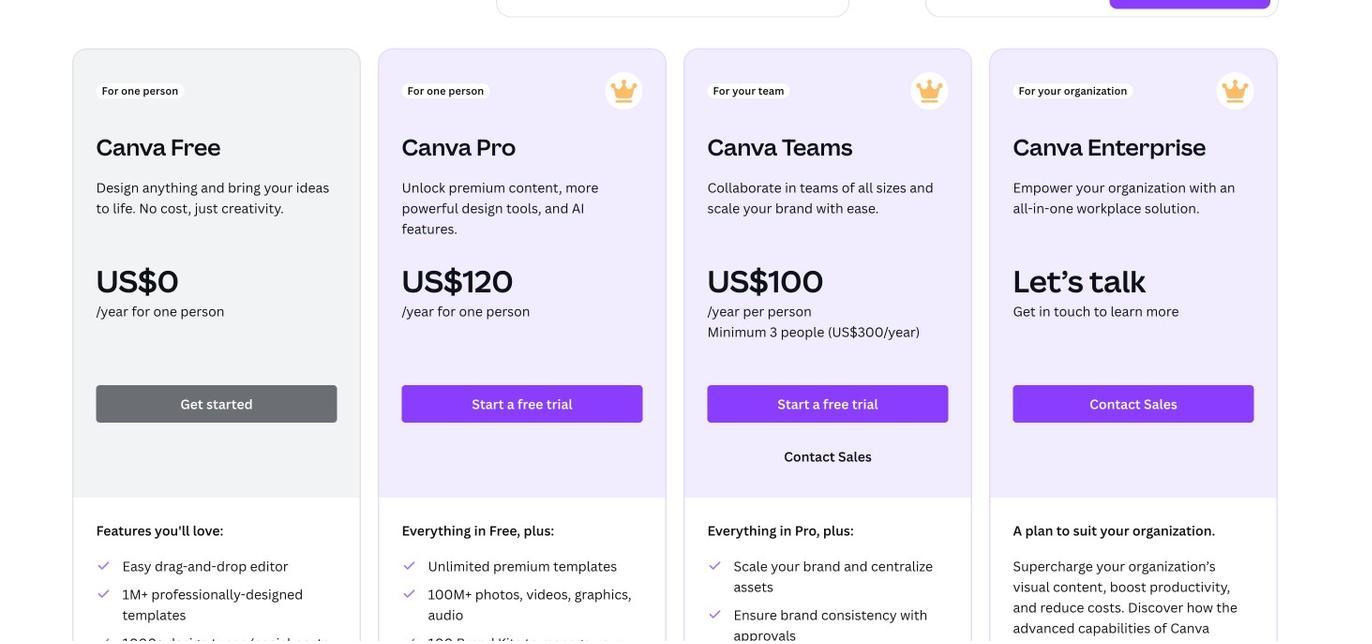 Task type: vqa. For each thing, say whether or not it's contained in the screenshot.
rightmost Paid plan image
yes



Task type: locate. For each thing, give the bounding box(es) containing it.
paid plan image
[[1217, 72, 1254, 110]]

1 horizontal spatial paid plan image
[[911, 72, 948, 110]]

paid plan image
[[605, 72, 643, 110], [911, 72, 948, 110]]

0 horizontal spatial paid plan image
[[605, 72, 643, 110]]

1 paid plan image from the left
[[605, 72, 643, 110]]

option group
[[925, 0, 1279, 17]]

2 paid plan image from the left
[[911, 72, 948, 110]]



